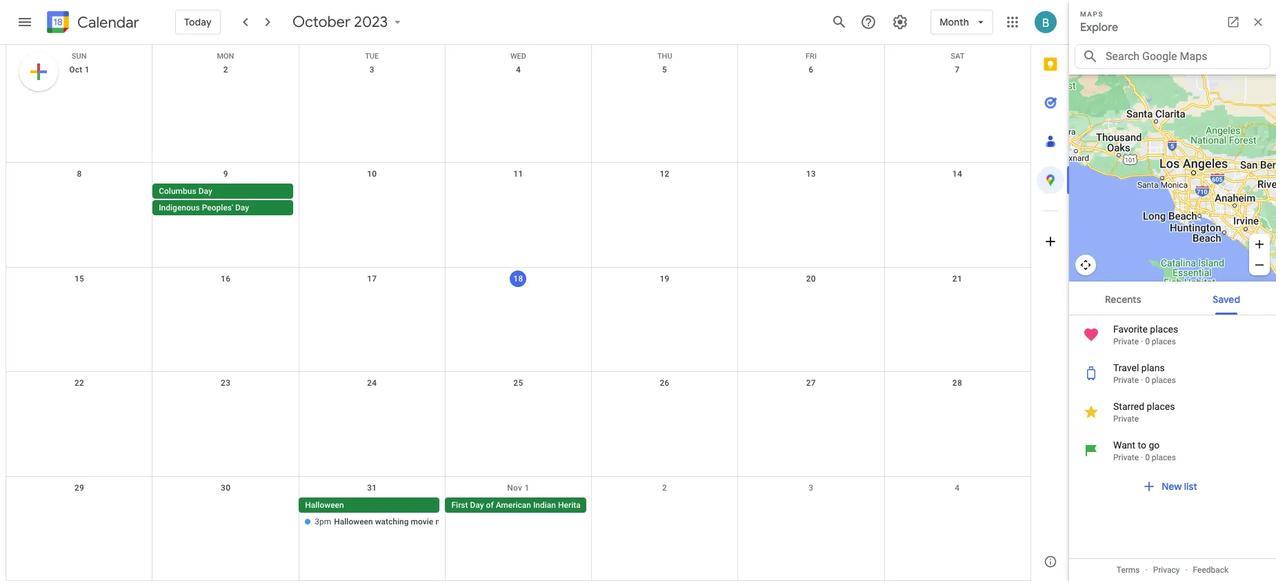 Task type: vqa. For each thing, say whether or not it's contained in the screenshot.
THE YOU
no



Task type: locate. For each thing, give the bounding box(es) containing it.
cell containing columbus day
[[153, 184, 299, 217]]

grid
[[6, 45, 1031, 581]]

1 vertical spatial 2
[[663, 483, 668, 493]]

row containing 8
[[6, 163, 1031, 268]]

1 vertical spatial halloween
[[334, 517, 373, 526]]

0 vertical spatial 1
[[85, 65, 90, 75]]

month inside month popup button
[[940, 16, 970, 28]]

1 right nov
[[525, 483, 530, 493]]

nov
[[507, 483, 523, 493]]

2 horizontal spatial day
[[470, 500, 484, 510]]

calendar element
[[44, 8, 139, 39]]

20
[[807, 274, 816, 284]]

october
[[292, 12, 351, 32]]

halloween
[[305, 500, 344, 510], [334, 517, 373, 526]]

1 vertical spatial day
[[235, 203, 249, 213]]

11
[[514, 169, 524, 179]]

cell
[[6, 184, 153, 217], [153, 184, 299, 217], [299, 184, 445, 217], [445, 184, 592, 217], [592, 184, 738, 217], [738, 184, 885, 217], [885, 184, 1031, 217], [6, 497, 153, 531], [153, 497, 299, 531], [299, 497, 462, 531], [592, 497, 738, 531], [738, 497, 885, 531], [885, 497, 1031, 531]]

tab list inside side panel section
[[1032, 45, 1071, 543]]

movie
[[411, 517, 434, 526]]

american
[[496, 500, 531, 510]]

29
[[75, 483, 84, 493]]

day inside button
[[470, 500, 484, 510]]

1 vertical spatial 3
[[809, 483, 814, 493]]

17
[[367, 274, 377, 284]]

0 horizontal spatial month
[[592, 500, 616, 510]]

18
[[514, 274, 524, 284]]

1 horizontal spatial day
[[235, 203, 249, 213]]

month!
[[436, 517, 462, 526]]

day up peoples' at top left
[[199, 187, 212, 196]]

12
[[660, 169, 670, 179]]

0 vertical spatial 4
[[516, 65, 521, 75]]

3 row from the top
[[6, 163, 1031, 268]]

october 2023 button
[[287, 12, 410, 32]]

3pm halloween watching movie month!
[[315, 517, 462, 526]]

of
[[486, 500, 494, 510]]

tab list
[[1032, 45, 1071, 543]]

1 horizontal spatial 1
[[525, 483, 530, 493]]

1 for nov 1
[[525, 483, 530, 493]]

tue
[[365, 52, 379, 61]]

0 horizontal spatial 3
[[370, 65, 375, 75]]

day for columbus
[[199, 187, 212, 196]]

1 horizontal spatial 2
[[663, 483, 668, 493]]

4
[[516, 65, 521, 75], [955, 483, 960, 493]]

settings menu image
[[893, 14, 909, 30]]

month right heritage
[[592, 500, 616, 510]]

halloween down "halloween" button
[[334, 517, 373, 526]]

27
[[807, 378, 816, 388]]

cell containing halloween
[[299, 497, 462, 531]]

0 vertical spatial 2
[[223, 65, 228, 75]]

1 for oct 1
[[85, 65, 90, 75]]

support image
[[861, 14, 877, 30]]

indigenous
[[159, 203, 200, 213]]

first
[[452, 500, 468, 510]]

6 row from the top
[[6, 477, 1031, 581]]

2 row from the top
[[6, 59, 1031, 163]]

1 vertical spatial 4
[[955, 483, 960, 493]]

indian
[[534, 500, 556, 510]]

1 horizontal spatial 3
[[809, 483, 814, 493]]

1 vertical spatial month
[[592, 500, 616, 510]]

0 horizontal spatial day
[[199, 187, 212, 196]]

first day of american indian heritage month
[[452, 500, 616, 510]]

1 vertical spatial 1
[[525, 483, 530, 493]]

1
[[85, 65, 90, 75], [525, 483, 530, 493]]

2
[[223, 65, 228, 75], [663, 483, 668, 493]]

main drawer image
[[17, 14, 33, 30]]

row containing 29
[[6, 477, 1031, 581]]

0 vertical spatial day
[[199, 187, 212, 196]]

28
[[953, 378, 963, 388]]

today
[[184, 16, 212, 28]]

4 row from the top
[[6, 268, 1031, 372]]

0 vertical spatial month
[[940, 16, 970, 28]]

month up sat
[[940, 16, 970, 28]]

columbus
[[159, 187, 196, 196]]

1 row from the top
[[6, 45, 1031, 61]]

halloween button
[[299, 497, 440, 513]]

row containing 22
[[6, 372, 1031, 477]]

today button
[[175, 6, 221, 39]]

1 right oct
[[85, 65, 90, 75]]

day right peoples' at top left
[[235, 203, 249, 213]]

halloween up 3pm
[[305, 500, 344, 510]]

0 horizontal spatial 1
[[85, 65, 90, 75]]

nov 1
[[507, 483, 530, 493]]

day left of
[[470, 500, 484, 510]]

1 horizontal spatial 4
[[955, 483, 960, 493]]

row
[[6, 45, 1031, 61], [6, 59, 1031, 163], [6, 163, 1031, 268], [6, 268, 1031, 372], [6, 372, 1031, 477], [6, 477, 1031, 581]]

0 vertical spatial halloween
[[305, 500, 344, 510]]

1 horizontal spatial month
[[940, 16, 970, 28]]

2 vertical spatial day
[[470, 500, 484, 510]]

5 row from the top
[[6, 372, 1031, 477]]

3
[[370, 65, 375, 75], [809, 483, 814, 493]]

month
[[940, 16, 970, 28], [592, 500, 616, 510]]

indigenous peoples' day button
[[153, 200, 294, 216]]

day
[[199, 187, 212, 196], [235, 203, 249, 213], [470, 500, 484, 510]]

0 vertical spatial 3
[[370, 65, 375, 75]]

30
[[221, 483, 231, 493]]



Task type: describe. For each thing, give the bounding box(es) containing it.
16
[[221, 274, 231, 284]]

calendar
[[77, 13, 139, 32]]

26
[[660, 378, 670, 388]]

0 horizontal spatial 4
[[516, 65, 521, 75]]

5
[[663, 65, 668, 75]]

thu
[[658, 52, 673, 61]]

row containing sun
[[6, 45, 1031, 61]]

mon
[[217, 52, 234, 61]]

month inside first day of american indian heritage month button
[[592, 500, 616, 510]]

10
[[367, 169, 377, 179]]

15
[[75, 274, 84, 284]]

22
[[75, 378, 84, 388]]

month button
[[931, 6, 994, 39]]

sun
[[72, 52, 87, 61]]

watching
[[375, 517, 409, 526]]

row containing 15
[[6, 268, 1031, 372]]

21
[[953, 274, 963, 284]]

first day of american indian heritage month button
[[446, 497, 616, 513]]

row containing oct 1
[[6, 59, 1031, 163]]

24
[[367, 378, 377, 388]]

oct 1
[[69, 65, 90, 75]]

2023
[[354, 12, 388, 32]]

oct
[[69, 65, 83, 75]]

sat
[[951, 52, 965, 61]]

14
[[953, 169, 963, 179]]

0 horizontal spatial 2
[[223, 65, 228, 75]]

23
[[221, 378, 231, 388]]

7
[[955, 65, 960, 75]]

heritage
[[558, 500, 590, 510]]

grid containing oct 1
[[6, 45, 1031, 581]]

peoples'
[[202, 203, 233, 213]]

13
[[807, 169, 816, 179]]

19
[[660, 274, 670, 284]]

october 2023
[[292, 12, 388, 32]]

wed
[[511, 52, 527, 61]]

fri
[[806, 52, 817, 61]]

day for first
[[470, 500, 484, 510]]

halloween inside button
[[305, 500, 344, 510]]

8
[[77, 169, 82, 179]]

3pm
[[315, 517, 331, 526]]

31
[[367, 483, 377, 493]]

6
[[809, 65, 814, 75]]

calendar heading
[[75, 13, 139, 32]]

25
[[514, 378, 524, 388]]

9
[[223, 169, 228, 179]]

columbus day indigenous peoples' day
[[159, 187, 249, 213]]

columbus day button
[[153, 184, 294, 199]]

side panel section
[[1031, 45, 1071, 581]]



